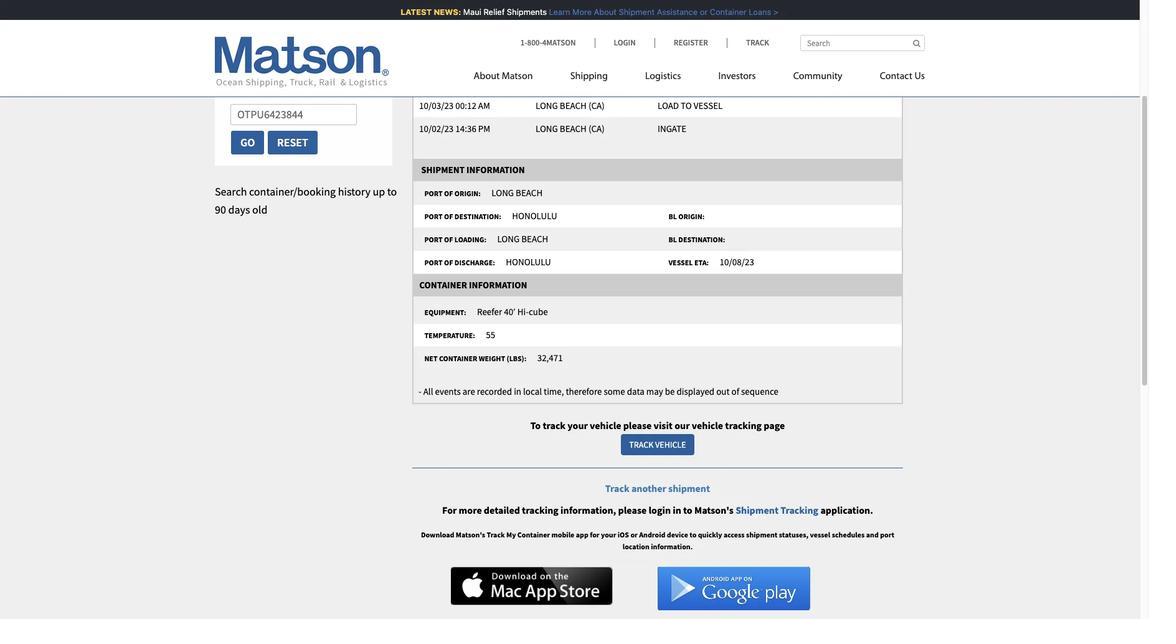 Task type: vqa. For each thing, say whether or not it's contained in the screenshot.
ingate on the right
yes



Task type: locate. For each thing, give the bounding box(es) containing it.
0 vertical spatial track another shipment
[[226, 28, 344, 43]]

matson's down more in the left of the page
[[456, 530, 486, 540]]

long beach (ca)
[[536, 100, 605, 111], [536, 123, 605, 134]]

vehicle down - all events are recorded in local time, therefore some data may be displayed out of sequence
[[590, 420, 622, 432]]

track down "to track your vehicle please visit our vehicle tracking page"
[[630, 439, 654, 451]]

0 horizontal spatial another
[[255, 28, 294, 43]]

0 horizontal spatial origin:
[[455, 189, 481, 198]]

bl up "bl destination:"
[[669, 212, 677, 221]]

events*
[[565, 50, 601, 62]]

track inside the "download matson's track my container mobile app for your ios or android device to quickly access shipment statuses, vessel schedules and port location information."
[[487, 530, 505, 540]]

port
[[881, 530, 895, 540]]

days
[[228, 202, 250, 217]]

1 horizontal spatial shipment
[[615, 7, 650, 17]]

1 (ca) from the top
[[589, 100, 605, 111]]

honolulu down the port of loading: long beach
[[506, 256, 551, 268]]

in left the local
[[514, 386, 522, 397]]

of inside port of destination: honolulu
[[444, 212, 453, 221]]

track left my
[[487, 530, 505, 540]]

or for android
[[631, 530, 638, 540]]

1 vertical spatial another
[[632, 482, 667, 495]]

blue matson logo with ocean, shipping, truck, rail and logistics written beneath it. image
[[215, 37, 390, 88]]

about inside top menu navigation
[[474, 72, 500, 82]]

destination: up the port of loading: long beach
[[455, 212, 502, 221]]

0 vertical spatial origin:
[[455, 189, 481, 198]]

0 horizontal spatial tracking
[[522, 504, 559, 517]]

about right 'more'
[[590, 7, 612, 17]]

0 vertical spatial your
[[568, 420, 588, 432]]

access
[[724, 530, 745, 540]]

1 horizontal spatial in
[[673, 504, 682, 517]]

application.
[[821, 504, 874, 517]]

in right login
[[673, 504, 682, 517]]

shipment right access
[[747, 530, 778, 540]]

0 vertical spatial honolulu
[[512, 210, 558, 222]]

contact us
[[880, 72, 925, 82]]

1-
[[521, 37, 528, 48]]

1-800-4matson
[[521, 37, 576, 48]]

latest news: maui relief shipments learn more about shipment assistance or container loans >
[[396, 7, 774, 17]]

container tracking-otpu642384-4
[[413, 11, 650, 30]]

tracking
[[726, 420, 762, 432], [522, 504, 559, 517]]

track up information,
[[606, 482, 630, 495]]

to right 'device'
[[690, 530, 697, 540]]

container inside net container weight (lbs): 32,471
[[439, 354, 478, 364]]

0 vertical spatial matson's
[[695, 504, 734, 517]]

visit
[[654, 420, 673, 432]]

matson's up "quickly"
[[695, 504, 734, 517]]

1 vertical spatial (ca)
[[589, 123, 605, 134]]

1 vertical spatial to
[[684, 504, 693, 517]]

of
[[262, 82, 272, 96], [444, 189, 453, 198], [444, 212, 453, 221], [444, 235, 453, 244], [444, 258, 453, 268], [732, 386, 740, 397]]

3 port from the top
[[425, 235, 443, 244]]

vehicle right our
[[692, 420, 724, 432]]

tracking-
[[489, 11, 558, 30]]

of for discharge:
[[444, 258, 453, 268]]

of left loading:
[[444, 235, 453, 244]]

0 vertical spatial long beach (ca)
[[536, 100, 605, 111]]

1 horizontal spatial origin:
[[679, 212, 705, 221]]

matson
[[502, 72, 533, 82]]

port for port of discharge: honolulu
[[425, 258, 443, 268]]

1 port from the top
[[425, 189, 443, 198]]

all
[[424, 386, 433, 397]]

to
[[531, 420, 541, 432]]

1 horizontal spatial another
[[632, 482, 667, 495]]

to inside the "download matson's track my container mobile app for your ios or android device to quickly access shipment statuses, vessel schedules and port location information."
[[690, 530, 697, 540]]

1 vertical spatial shipment
[[669, 482, 711, 495]]

0 horizontal spatial shipment
[[421, 164, 465, 176]]

tracking up mobile
[[522, 504, 559, 517]]

time,
[[544, 386, 564, 397]]

port
[[425, 189, 443, 198], [425, 212, 443, 221], [425, 235, 443, 244], [425, 258, 443, 268]]

destination: up "eta:"
[[679, 235, 726, 244]]

or right assistance
[[696, 7, 703, 17]]

(ca) for load to vessel
[[589, 100, 605, 111]]

page
[[764, 420, 785, 432]]

of for lading
[[262, 82, 272, 96]]

or right ios
[[631, 530, 638, 540]]

0 horizontal spatial or
[[631, 530, 638, 540]]

1 vertical spatial destination:
[[679, 235, 726, 244]]

honolulu for port of destination: honolulu
[[512, 210, 558, 222]]

14:36
[[456, 123, 477, 134]]

1 vertical spatial bl
[[669, 235, 677, 244]]

2 long beach (ca) from the top
[[536, 123, 605, 134]]

or inside the "download matson's track my container mobile app for your ios or android device to quickly access shipment statuses, vessel schedules and port location information."
[[631, 530, 638, 540]]

0 vertical spatial destination:
[[455, 212, 502, 221]]

shipment up login
[[669, 482, 711, 495]]

0 horizontal spatial shipment
[[297, 28, 344, 43]]

of right bill
[[262, 82, 272, 96]]

1 vertical spatial please
[[619, 504, 647, 517]]

0 vertical spatial or
[[696, 7, 703, 17]]

of down port of origin: long beach
[[444, 212, 453, 221]]

detailed
[[484, 504, 520, 517]]

1 vertical spatial about
[[474, 72, 500, 82]]

port left loading:
[[425, 235, 443, 244]]

2 port from the top
[[425, 212, 443, 221]]

latest
[[396, 7, 427, 17]]

loans
[[745, 7, 767, 17]]

None search field
[[801, 35, 925, 51]]

2 vertical spatial shipment
[[736, 504, 779, 517]]

2 vertical spatial to
[[690, 530, 697, 540]]

vessel
[[669, 258, 693, 268]]

port down port of origin: long beach
[[425, 212, 443, 221]]

bl
[[669, 212, 677, 221], [669, 235, 677, 244]]

container
[[706, 7, 742, 17], [413, 11, 486, 30], [244, 46, 293, 61], [420, 50, 467, 62], [420, 279, 467, 291], [439, 354, 478, 364], [518, 530, 550, 540]]

0 vertical spatial in
[[514, 386, 522, 397]]

port left discharge:
[[425, 258, 443, 268]]

port inside the port of loading: long beach
[[425, 235, 443, 244]]

your inside the "download matson's track my container mobile app for your ios or android device to quickly access shipment statuses, vessel schedules and port location information."
[[601, 530, 617, 540]]

1 vertical spatial or
[[631, 530, 638, 540]]

1 vertical spatial information
[[469, 279, 528, 291]]

information,
[[561, 504, 617, 517]]

your right track
[[568, 420, 588, 432]]

0 vertical spatial tracking
[[726, 420, 762, 432]]

track
[[543, 420, 566, 432]]

1 horizontal spatial or
[[696, 7, 703, 17]]

tracking left page
[[726, 420, 762, 432]]

location
[[623, 542, 650, 552]]

of down shipment information on the top of the page
[[444, 189, 453, 198]]

Container radio
[[231, 49, 239, 57]]

about up am
[[474, 72, 500, 82]]

of inside port of origin: long beach
[[444, 189, 453, 198]]

port of origin: long beach
[[420, 187, 543, 199]]

10/02/23 14:36 pm
[[414, 123, 491, 134]]

or
[[696, 7, 703, 17], [631, 530, 638, 540]]

register link
[[655, 37, 727, 48]]

track down loans
[[747, 37, 770, 48]]

honolulu for port of discharge: honolulu
[[506, 256, 551, 268]]

shipment tracking link
[[736, 504, 821, 517]]

origin: up "bl destination:"
[[679, 212, 705, 221]]

1 vertical spatial matson's
[[456, 530, 486, 540]]

bl up vessel
[[669, 235, 677, 244]]

your right for
[[601, 530, 617, 540]]

about
[[590, 7, 612, 17], [474, 72, 500, 82]]

(ca)
[[589, 100, 605, 111], [589, 123, 605, 134]]

tracking
[[781, 504, 819, 517]]

shipment down 10/02/23
[[421, 164, 465, 176]]

None button
[[231, 130, 265, 155], [267, 130, 318, 155], [231, 130, 265, 155], [267, 130, 318, 155]]

honolulu
[[512, 210, 558, 222], [506, 256, 551, 268]]

1 vertical spatial your
[[601, 530, 617, 540]]

equipment: reefer 40' hi-cube
[[420, 306, 548, 318]]

another up for more detailed tracking information, please login in to matson's shipment tracking application.
[[632, 482, 667, 495]]

0 vertical spatial bl
[[669, 212, 677, 221]]

for
[[442, 504, 457, 517]]

port down shipment information on the top of the page
[[425, 189, 443, 198]]

0 vertical spatial (ca)
[[589, 100, 605, 111]]

matson's inside the "download matson's track my container mobile app for your ios or android device to quickly access shipment statuses, vessel schedules and port location information."
[[456, 530, 486, 540]]

shipment up the lading at left top
[[297, 28, 344, 43]]

port for port of loading: long beach
[[425, 235, 443, 244]]

10/08/23
[[720, 256, 755, 268]]

relief
[[479, 7, 500, 17]]

1 horizontal spatial track another shipment
[[606, 482, 711, 495]]

1 vertical spatial origin:
[[679, 212, 705, 221]]

0 vertical spatial shipment
[[615, 7, 650, 17]]

about matson link
[[474, 65, 552, 91]]

1-800-4matson link
[[521, 37, 595, 48]]

0 horizontal spatial about
[[474, 72, 500, 82]]

to up 'device'
[[684, 504, 693, 517]]

1 horizontal spatial your
[[601, 530, 617, 540]]

0 vertical spatial about
[[590, 7, 612, 17]]

4 port from the top
[[425, 258, 443, 268]]

1 vertical spatial in
[[673, 504, 682, 517]]

community link
[[775, 65, 862, 91]]

track
[[226, 28, 253, 43], [747, 37, 770, 48], [630, 439, 654, 451], [606, 482, 630, 495], [487, 530, 505, 540]]

shipment up login
[[615, 7, 650, 17]]

32,471
[[538, 352, 563, 364]]

10/03/23 00:12 am
[[414, 100, 490, 111]]

shipment
[[615, 7, 650, 17], [421, 164, 465, 176], [736, 504, 779, 517]]

bl destination:
[[664, 235, 730, 244]]

please left visit
[[624, 420, 652, 432]]

search image
[[914, 39, 921, 47]]

Enter Container # text field
[[231, 104, 357, 125]]

0 horizontal spatial vehicle
[[590, 420, 622, 432]]

2 bl from the top
[[669, 235, 677, 244]]

Booking radio
[[231, 67, 239, 75]]

long beach (ca) for am
[[536, 100, 605, 111]]

1 bl from the top
[[669, 212, 677, 221]]

destination: inside port of destination: honolulu
[[455, 212, 502, 221]]

1 vertical spatial tracking
[[522, 504, 559, 517]]

1 long beach (ca) from the top
[[536, 100, 605, 111]]

55
[[486, 329, 496, 341]]

another up booking
[[255, 28, 294, 43]]

2 horizontal spatial shipment
[[747, 530, 778, 540]]

investors link
[[700, 65, 775, 91]]

origin:
[[455, 189, 481, 198], [679, 212, 705, 221]]

beach
[[560, 100, 587, 111], [560, 123, 587, 134], [516, 187, 543, 199], [522, 233, 549, 245]]

community
[[794, 72, 843, 82]]

1 vertical spatial honolulu
[[506, 256, 551, 268]]

1 horizontal spatial vehicle
[[692, 420, 724, 432]]

0 horizontal spatial track another shipment
[[226, 28, 344, 43]]

0 horizontal spatial matson's
[[456, 530, 486, 540]]

1 horizontal spatial tracking
[[726, 420, 762, 432]]

1 horizontal spatial destination:
[[679, 235, 726, 244]]

origin: down shipment information on the top of the page
[[455, 189, 481, 198]]

please up ios
[[619, 504, 647, 517]]

0 vertical spatial to
[[387, 184, 397, 199]]

port inside port of discharge: honolulu
[[425, 258, 443, 268]]

shipment up access
[[736, 504, 779, 517]]

long
[[536, 100, 558, 111], [536, 123, 558, 134], [492, 187, 514, 199], [498, 233, 520, 245]]

0 vertical spatial information
[[467, 164, 525, 176]]

container tracking   movement events*
[[414, 50, 601, 62]]

of left discharge:
[[444, 258, 453, 268]]

bl for long beach
[[669, 235, 677, 244]]

track another shipment
[[226, 28, 344, 43], [606, 482, 711, 495]]

port of loading: long beach
[[420, 233, 549, 245]]

investors
[[719, 72, 756, 82]]

status
[[664, 77, 695, 88]]

2 vertical spatial shipment
[[747, 530, 778, 540]]

bill of lading
[[244, 82, 308, 96]]

2 (ca) from the top
[[589, 123, 605, 134]]

load to vessel
[[658, 100, 723, 111]]

2 horizontal spatial shipment
[[736, 504, 779, 517]]

container information
[[414, 279, 528, 291]]

0 vertical spatial another
[[255, 28, 294, 43]]

information
[[467, 164, 525, 176], [469, 279, 528, 291]]

1 vertical spatial long beach (ca)
[[536, 123, 605, 134]]

of inside the port of loading: long beach
[[444, 235, 453, 244]]

information up port of origin: long beach
[[467, 164, 525, 176]]

track another shipment up for more detailed tracking information, please login in to matson's shipment tracking application.
[[606, 482, 711, 495]]

honolulu up the port of loading: long beach
[[512, 210, 558, 222]]

may
[[647, 386, 664, 397]]

matson's
[[695, 504, 734, 517], [456, 530, 486, 540]]

long beach (ca) for pm
[[536, 123, 605, 134]]

0 horizontal spatial destination:
[[455, 212, 502, 221]]

port inside port of origin: long beach
[[425, 189, 443, 198]]

more
[[568, 7, 587, 17]]

of inside port of discharge: honolulu
[[444, 258, 453, 268]]

to inside search container/booking history up to 90 days old
[[387, 184, 397, 199]]

port inside port of destination: honolulu
[[425, 212, 443, 221]]

login
[[649, 504, 671, 517]]

track another shipment up booking
[[226, 28, 344, 43]]

>
[[769, 7, 774, 17]]

of for origin:
[[444, 189, 453, 198]]

of for destination:
[[444, 212, 453, 221]]

information down port of discharge: honolulu
[[469, 279, 528, 291]]

contact
[[880, 72, 913, 82]]

to right up
[[387, 184, 397, 199]]



Task type: describe. For each thing, give the bounding box(es) containing it.
learn
[[545, 7, 566, 17]]

search container/booking history up to 90 days old
[[215, 184, 397, 217]]

-
[[419, 386, 422, 397]]

0 horizontal spatial your
[[568, 420, 588, 432]]

track up container radio
[[226, 28, 253, 43]]

android
[[640, 530, 666, 540]]

origin: inside port of origin: long beach
[[455, 189, 481, 198]]

4
[[643, 11, 650, 30]]

port of discharge: honolulu
[[420, 256, 551, 268]]

and
[[867, 530, 879, 540]]

movement
[[515, 50, 563, 62]]

net
[[425, 354, 438, 364]]

of for loading:
[[444, 235, 453, 244]]

apple image
[[451, 567, 613, 606]]

events
[[435, 386, 461, 397]]

bl origin:
[[664, 212, 710, 221]]

0 vertical spatial please
[[624, 420, 652, 432]]

vessel eta: 10/08/23
[[664, 256, 755, 268]]

old
[[252, 202, 268, 217]]

to track your vehicle please visit our vehicle tracking page
[[531, 420, 785, 432]]

Bill of Lading radio
[[231, 85, 239, 93]]

of right out
[[732, 386, 740, 397]]

ingate
[[658, 123, 687, 134]]

10/03/23
[[419, 100, 454, 111]]

temperature:
[[425, 331, 475, 340]]

0 horizontal spatial in
[[514, 386, 522, 397]]

pm
[[479, 123, 491, 134]]

information for shipment information
[[467, 164, 525, 176]]

some
[[604, 386, 626, 397]]

statuses,
[[779, 530, 809, 540]]

1 vehicle from the left
[[590, 420, 622, 432]]

track inside "link"
[[630, 439, 654, 451]]

logistics
[[646, 72, 681, 82]]

google play image
[[658, 567, 811, 611]]

port for port of destination: honolulu
[[425, 212, 443, 221]]

temperature: 55
[[420, 329, 496, 341]]

shipping
[[571, 72, 608, 82]]

login
[[614, 37, 636, 48]]

or for container
[[696, 7, 703, 17]]

download
[[421, 530, 455, 540]]

eta:
[[695, 258, 709, 268]]

shipment inside the "download matson's track my container mobile app for your ios or android device to quickly access shipment statuses, vessel schedules and port location information."
[[747, 530, 778, 540]]

shipment information
[[414, 164, 525, 176]]

us
[[915, 72, 925, 82]]

track vehicle
[[630, 439, 687, 451]]

00:12
[[456, 100, 477, 111]]

1 horizontal spatial shipment
[[669, 482, 711, 495]]

are
[[463, 386, 475, 397]]

register
[[674, 37, 709, 48]]

learn more about shipment assistance or container loans > link
[[545, 7, 774, 17]]

discharge:
[[455, 258, 495, 268]]

(ca) for ingate
[[589, 123, 605, 134]]

(lbs):
[[507, 354, 527, 364]]

data
[[627, 386, 645, 397]]

recorded
[[477, 386, 512, 397]]

40'
[[504, 306, 516, 318]]

800-
[[528, 37, 543, 48]]

bill
[[244, 82, 260, 96]]

bl for honolulu
[[669, 212, 677, 221]]

local
[[524, 386, 542, 397]]

load
[[658, 100, 679, 111]]

maui
[[459, 7, 477, 17]]

top menu navigation
[[474, 65, 925, 91]]

1 vertical spatial track another shipment
[[606, 482, 711, 495]]

port for port of origin: long beach
[[425, 189, 443, 198]]

Search search field
[[801, 35, 925, 51]]

container inside the "download matson's track my container mobile app for your ios or android device to quickly access shipment statuses, vessel schedules and port location information."
[[518, 530, 550, 540]]

login link
[[595, 37, 655, 48]]

my
[[507, 530, 516, 540]]

track vehicle link
[[622, 434, 695, 455]]

up
[[373, 184, 385, 199]]

more
[[459, 504, 482, 517]]

displayed
[[677, 386, 715, 397]]

for
[[590, 530, 600, 540]]

our
[[675, 420, 690, 432]]

90
[[215, 202, 226, 217]]

cube
[[529, 306, 548, 318]]

ios
[[618, 530, 629, 540]]

information for container information
[[469, 279, 528, 291]]

contact us link
[[862, 65, 925, 91]]

schedules
[[832, 530, 865, 540]]

4matson
[[543, 37, 576, 48]]

loading:
[[455, 235, 487, 244]]

about matson
[[474, 72, 533, 82]]

vehicle
[[656, 439, 687, 451]]

search
[[215, 184, 247, 199]]

for more detailed tracking information, please login in to matson's shipment tracking application.
[[442, 504, 874, 517]]

am
[[479, 100, 490, 111]]

to
[[681, 100, 692, 111]]

port of destination: honolulu
[[420, 210, 558, 222]]

vessel
[[694, 100, 723, 111]]

1 horizontal spatial matson's
[[695, 504, 734, 517]]

sequence
[[742, 386, 779, 397]]

shipments
[[503, 7, 543, 17]]

0 vertical spatial shipment
[[297, 28, 344, 43]]

logistics link
[[627, 65, 700, 91]]

shipping link
[[552, 65, 627, 91]]

1 horizontal spatial about
[[590, 7, 612, 17]]

2 vehicle from the left
[[692, 420, 724, 432]]

1 vertical spatial shipment
[[421, 164, 465, 176]]

assistance
[[653, 7, 693, 17]]



